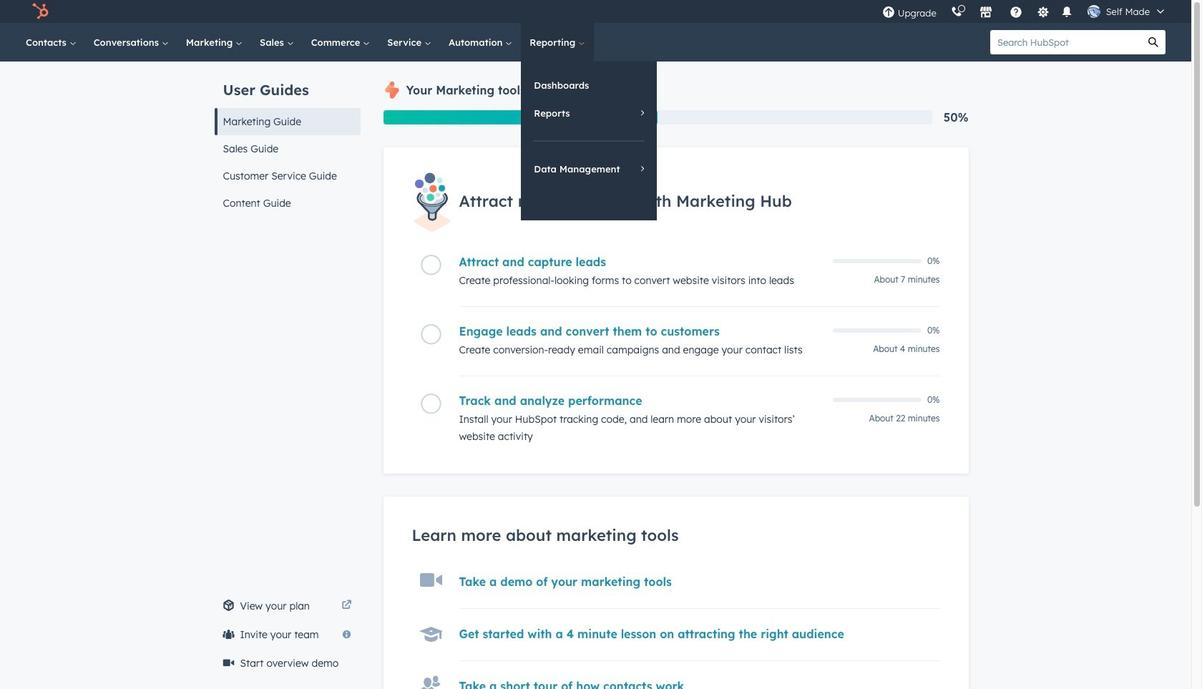 Task type: describe. For each thing, give the bounding box(es) containing it.
reporting menu
[[522, 62, 658, 221]]

user guides element
[[214, 62, 361, 217]]

link opens in a new window image
[[342, 601, 352, 612]]

marketplaces image
[[980, 6, 993, 19]]

ruby anderson image
[[1088, 5, 1101, 18]]



Task type: vqa. For each thing, say whether or not it's contained in the screenshot.
progress bar
yes



Task type: locate. For each thing, give the bounding box(es) containing it.
link opens in a new window image
[[342, 598, 352, 615]]

Search HubSpot search field
[[991, 30, 1142, 54]]

progress bar
[[383, 110, 658, 125]]

menu
[[876, 0, 1175, 23]]



